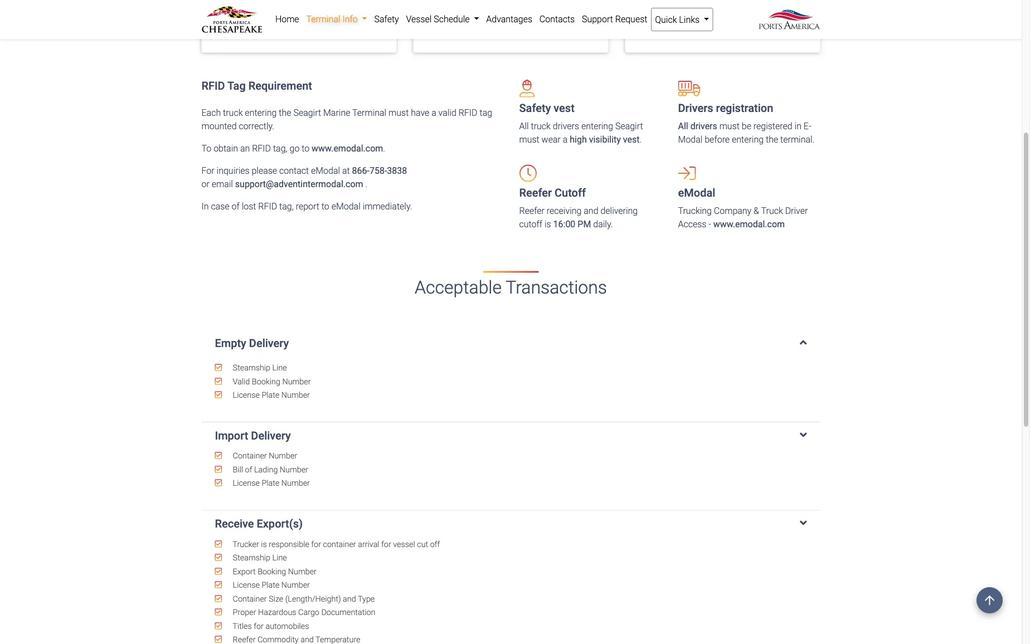 Task type: locate. For each thing, give the bounding box(es) containing it.
1 vertical spatial steamship
[[233, 554, 270, 563]]

2 license from the top
[[233, 479, 260, 488]]

tag, left the go
[[273, 143, 288, 154]]

is inside reefer receiving and delivering cutoff is
[[545, 219, 551, 230]]

flexi-
[[649, 21, 670, 31]]

866-758-3838 link down support on the top
[[435, 21, 490, 31]]

1 vertical spatial or
[[202, 179, 210, 190]]

emodal left support on the top
[[452, 7, 482, 18]]

regular
[[276, 7, 303, 18]]

2 reefer from the top
[[519, 206, 545, 216]]

1 horizontal spatial all
[[519, 121, 529, 132]]

0 vertical spatial 866-
[[435, 21, 452, 31]]

quick links link
[[651, 8, 713, 31]]

for inside 'for inquiries please contact emodal at 866-758-3838 or email support@adventintermodal.com .'
[[202, 166, 215, 176]]

a left valid
[[432, 108, 436, 118]]

a left high
[[563, 134, 568, 145]]

0 vertical spatial truck
[[223, 108, 243, 118]]

0 horizontal spatial 866-
[[352, 166, 370, 176]]

1 horizontal spatial for
[[311, 540, 321, 549]]

to right report
[[322, 201, 329, 212]]

2 horizontal spatial all
[[678, 121, 688, 132]]

receive export(s) link
[[215, 518, 807, 531]]

reefer inside reefer receiving and delivering cutoff is
[[519, 206, 545, 216]]

0 vertical spatial 758-
[[452, 21, 470, 31]]

www.emodal.com
[[312, 143, 383, 154], [714, 219, 785, 230]]

0 vertical spatial reefer
[[519, 186, 552, 200]]

marine
[[323, 108, 350, 118]]

info
[[343, 14, 358, 24]]

. down each truck entering the seagirt marine terminal must have a valid rfid tag mounted correctly.
[[383, 143, 385, 154]]

advantages link
[[483, 8, 536, 30]]

1 vertical spatial reefer
[[519, 206, 545, 216]]

container for number
[[233, 452, 267, 461]]

for right check square icon
[[437, 7, 450, 18]]

0 horizontal spatial www.emodal.com
[[312, 143, 383, 154]]

for left container
[[311, 540, 321, 549]]

emodal inside 'for inquiries please contact emodal at 866-758-3838 or email support@adventintermodal.com .'
[[311, 166, 340, 176]]

0 horizontal spatial is
[[261, 540, 267, 549]]

reefer for reefer receiving and delivering cutoff is
[[519, 206, 545, 216]]

license for valid
[[233, 390, 260, 400]]

0 vertical spatial steamship line
[[231, 363, 287, 373]]

is left 16:00
[[545, 219, 551, 230]]

pac
[[237, 0, 254, 4], [237, 7, 254, 18]]

quick
[[655, 14, 677, 25]]

3 license from the top
[[233, 581, 260, 590]]

seagirt for entering
[[616, 121, 643, 132]]

before
[[705, 134, 730, 145]]

steamship down trucker
[[233, 554, 270, 563]]

1 horizontal spatial 866-758-3838 link
[[435, 21, 490, 31]]

1 vertical spatial booking
[[258, 567, 286, 577]]

vest up all truck drivers entering seagirt must wear a
[[554, 102, 575, 115]]

1 license from the top
[[233, 390, 260, 400]]

must inside each truck entering the seagirt marine terminal must have a valid rfid tag mounted correctly.
[[389, 108, 409, 118]]

0 vertical spatial www.emodal.com
[[312, 143, 383, 154]]

check square image for flexi-van:
[[637, 21, 644, 30]]

automobiles
[[266, 622, 309, 631]]

866- inside "for emodal support call 949-474-3149 or 866-758-3838"
[[435, 21, 452, 31]]

terminal down vendors
[[306, 14, 340, 24]]

please
[[252, 166, 277, 176]]

type
[[358, 594, 375, 604]]

is right trucker
[[261, 540, 267, 549]]

safety left vessel in the left of the page
[[374, 14, 399, 24]]

license down bill
[[233, 479, 260, 488]]

export
[[233, 567, 256, 577]]

2 vertical spatial license plate number
[[231, 581, 310, 590]]

and up basis
[[304, 0, 319, 4]]

the
[[279, 108, 291, 118], [766, 134, 779, 145]]

2 drivers from the left
[[691, 121, 718, 132]]

and for type
[[343, 594, 356, 604]]

0 vertical spatial for
[[437, 7, 450, 18]]

1 vertical spatial to
[[322, 201, 329, 212]]

safety link
[[371, 8, 403, 30]]

hazardous
[[258, 608, 296, 618]]

check square image
[[213, 0, 221, 3], [637, 21, 644, 30]]

mounted
[[202, 121, 237, 132]]

0 horizontal spatial all
[[225, 0, 235, 4]]

1 horizontal spatial truck
[[531, 121, 551, 132]]

entering
[[245, 108, 277, 118], [582, 121, 613, 132], [732, 134, 764, 145]]

is
[[545, 219, 551, 230], [261, 540, 267, 549]]

terminal right "marine"
[[352, 108, 387, 118]]

1 vertical spatial 866-
[[352, 166, 370, 176]]

receive export(s) tab list
[[202, 326, 821, 645]]

all truck drivers entering seagirt must wear a
[[519, 121, 643, 145]]

vest right visibility
[[623, 134, 640, 145]]

1 vertical spatial seagirt
[[616, 121, 643, 132]]

0 vertical spatial check square image
[[213, 0, 221, 3]]

truck inside all truck drivers entering seagirt must wear a
[[531, 121, 551, 132]]

container up bill
[[233, 452, 267, 461]]

trucker
[[233, 540, 259, 549]]

866-758-3838 link
[[435, 21, 490, 31], [352, 166, 407, 176]]

to right the go
[[302, 143, 310, 154]]

all for drivers
[[678, 121, 688, 132]]

1 horizontal spatial 758-
[[452, 21, 470, 31]]

0 vertical spatial container
[[233, 452, 267, 461]]

0 horizontal spatial and
[[304, 0, 319, 4]]

plate down export booking number
[[262, 581, 280, 590]]

pac left contractors on the top of page
[[237, 0, 254, 4]]

1 vertical spatial check square image
[[637, 21, 644, 30]]

1 horizontal spatial entering
[[582, 121, 613, 132]]

1 horizontal spatial check square image
[[637, 21, 644, 30]]

2 vertical spatial must
[[519, 134, 540, 145]]

export booking number
[[231, 567, 317, 577]]

1 drivers from the left
[[553, 121, 579, 132]]

license plate number down "valid booking number" at left bottom
[[231, 390, 310, 400]]

all for truck
[[519, 121, 529, 132]]

entering up correctly.
[[245, 108, 277, 118]]

2 horizontal spatial .
[[640, 134, 642, 145]]

2 vertical spatial entering
[[732, 134, 764, 145]]

1 vertical spatial is
[[261, 540, 267, 549]]

1 plate from the top
[[262, 390, 280, 400]]

truck up wear
[[531, 121, 551, 132]]

866- up immediately.
[[352, 166, 370, 176]]

all inside all pac contractors and vendors who are at pac on a regular basis require a twic
[[225, 0, 235, 4]]

www.emodal.com down each truck entering the seagirt marine terminal must have a valid rfid tag mounted correctly.
[[312, 143, 383, 154]]

arrival
[[358, 540, 379, 549]]

seagirt inside each truck entering the seagirt marine terminal must have a valid rfid tag mounted correctly.
[[294, 108, 321, 118]]

1 horizontal spatial safety
[[519, 102, 551, 115]]

proper hazardous cargo documentation
[[231, 608, 376, 618]]

0 horizontal spatial at
[[227, 7, 235, 18]]

seagirt left "marine"
[[294, 108, 321, 118]]

1 horizontal spatial at
[[342, 166, 350, 176]]

all
[[225, 0, 235, 4], [519, 121, 529, 132], [678, 121, 688, 132]]

1 vertical spatial pac
[[237, 7, 254, 18]]

the inside must be registered in e- modal before entering the terminal.
[[766, 134, 779, 145]]

and up pm
[[584, 206, 599, 216]]

all up modal
[[678, 121, 688, 132]]

truck inside each truck entering the seagirt marine terminal must have a valid rfid tag mounted correctly.
[[223, 108, 243, 118]]

for up "email"
[[202, 166, 215, 176]]

1 vertical spatial angle down image
[[800, 429, 807, 441]]

and inside receive export(s) tab list
[[343, 594, 356, 604]]

go to top image
[[977, 588, 1003, 614]]

2 horizontal spatial must
[[720, 121, 740, 132]]

all down the safety vest
[[519, 121, 529, 132]]

steamship up "valid"
[[233, 363, 270, 373]]

0 vertical spatial seagirt
[[294, 108, 321, 118]]

a inside each truck entering the seagirt marine terminal must have a valid rfid tag mounted correctly.
[[432, 108, 436, 118]]

1 horizontal spatial to
[[322, 201, 329, 212]]

valid
[[233, 377, 250, 386]]

1 horizontal spatial or
[[425, 21, 433, 31]]

seagirt up the "high visibility vest ." at the top
[[616, 121, 643, 132]]

866- inside 'for inquiries please contact emodal at 866-758-3838 or email support@adventintermodal.com .'
[[352, 166, 370, 176]]

truck
[[223, 108, 243, 118], [531, 121, 551, 132]]

1 vertical spatial terminal
[[352, 108, 387, 118]]

0 vertical spatial terminal
[[306, 14, 340, 24]]

all for pac
[[225, 0, 235, 4]]

at right are
[[227, 7, 235, 18]]

report
[[296, 201, 319, 212]]

emodal up the support@adventintermodal.com link
[[311, 166, 340, 176]]

866-
[[435, 21, 452, 31], [352, 166, 370, 176]]

1 horizontal spatial the
[[766, 134, 779, 145]]

0 horizontal spatial check square image
[[213, 0, 221, 3]]

entering up visibility
[[582, 121, 613, 132]]

modal
[[678, 134, 703, 145]]

www.emodal.com link down &
[[714, 219, 785, 230]]

for right titles
[[254, 622, 264, 631]]

949-474-3149 link
[[533, 7, 588, 18]]

license plate number down export booking number
[[231, 581, 310, 590]]

entering down be
[[732, 134, 764, 145]]

schedule
[[434, 14, 470, 24]]

booking up size at the left of the page
[[258, 567, 286, 577]]

. up immediately.
[[365, 179, 368, 190]]

2 container from the top
[[233, 594, 267, 604]]

the down registered
[[766, 134, 779, 145]]

safety vest
[[519, 102, 575, 115]]

0 horizontal spatial or
[[202, 179, 210, 190]]

check square image up are
[[213, 0, 221, 3]]

seagirt inside all truck drivers entering seagirt must wear a
[[616, 121, 643, 132]]

. right visibility
[[640, 134, 642, 145]]

vendors
[[321, 0, 353, 4]]

truck up mounted
[[223, 108, 243, 118]]

1 vertical spatial and
[[584, 206, 599, 216]]

www.emodal.com link for each truck entering the seagirt marine terminal must have a valid rfid tag mounted correctly.
[[312, 143, 383, 154]]

1 horizontal spatial is
[[545, 219, 551, 230]]

2 plate from the top
[[262, 479, 280, 488]]

0 horizontal spatial terminal
[[306, 14, 340, 24]]

container up proper
[[233, 594, 267, 604]]

1 vertical spatial 866-758-3838 link
[[352, 166, 407, 176]]

drivers up high
[[553, 121, 579, 132]]

for for emodal
[[437, 7, 450, 18]]

angle down image for valid booking number
[[800, 337, 807, 348]]

must left have
[[389, 108, 409, 118]]

0 vertical spatial license
[[233, 390, 260, 400]]

0 vertical spatial at
[[227, 7, 235, 18]]

for inside "for emodal support call 949-474-3149 or 866-758-3838"
[[437, 7, 450, 18]]

and up "documentation"
[[343, 594, 356, 604]]

rfid
[[202, 79, 225, 93], [459, 108, 478, 118], [252, 143, 271, 154], [258, 201, 277, 212]]

of inside receive export(s) tab list
[[245, 465, 252, 475]]

safety up wear
[[519, 102, 551, 115]]

angle down image
[[800, 337, 807, 348], [800, 429, 807, 441]]

0 horizontal spatial for
[[254, 622, 264, 631]]

0 vertical spatial and
[[304, 0, 319, 4]]

entering inside must be registered in e- modal before entering the terminal.
[[732, 134, 764, 145]]

0 horizontal spatial the
[[279, 108, 291, 118]]

3 license plate number from the top
[[231, 581, 310, 590]]

1 vertical spatial at
[[342, 166, 350, 176]]

the down requirement
[[279, 108, 291, 118]]

2 horizontal spatial and
[[584, 206, 599, 216]]

866- right vessel in the left of the page
[[435, 21, 452, 31]]

all inside all truck drivers entering seagirt must wear a
[[519, 121, 529, 132]]

reefer for reefer cutoff
[[519, 186, 552, 200]]

2 license plate number from the top
[[231, 479, 310, 488]]

1 vertical spatial license plate number
[[231, 479, 310, 488]]

0 horizontal spatial must
[[389, 108, 409, 118]]

0 horizontal spatial safety
[[374, 14, 399, 24]]

all up are
[[225, 0, 235, 4]]

at up the support@adventintermodal.com link
[[342, 166, 350, 176]]

866-758-3838 link up immediately.
[[352, 166, 407, 176]]

1 container from the top
[[233, 452, 267, 461]]

booking for export
[[258, 567, 286, 577]]

steamship line up "valid booking number" at left bottom
[[231, 363, 287, 373]]

drivers up before
[[691, 121, 718, 132]]

support@adventintermodal.com
[[235, 179, 363, 190]]

trucking company & truck driver access -
[[678, 206, 808, 230]]

1 vertical spatial truck
[[531, 121, 551, 132]]

for
[[437, 7, 450, 18], [202, 166, 215, 176]]

for
[[311, 540, 321, 549], [381, 540, 391, 549], [254, 622, 264, 631]]

valid booking number
[[231, 377, 311, 386]]

1 vertical spatial www.emodal.com link
[[714, 219, 785, 230]]

2 vertical spatial license
[[233, 581, 260, 590]]

.
[[640, 134, 642, 145], [383, 143, 385, 154], [365, 179, 368, 190]]

van:
[[670, 21, 687, 31]]

-
[[709, 219, 711, 230]]

3838 up immediately.
[[387, 166, 407, 176]]

to
[[202, 143, 211, 154]]

1 horizontal spatial of
[[245, 465, 252, 475]]

2 line from the top
[[272, 554, 287, 563]]

of left lost
[[232, 201, 240, 212]]

474-
[[550, 7, 568, 18]]

plate down bill of lading number
[[262, 479, 280, 488]]

and inside all pac contractors and vendors who are at pac on a regular basis require a twic
[[304, 0, 319, 4]]

2 vertical spatial plate
[[262, 581, 280, 590]]

license plate number down bill of lading number
[[231, 479, 310, 488]]

and
[[304, 0, 319, 4], [584, 206, 599, 216], [343, 594, 356, 604]]

0 vertical spatial steamship
[[233, 363, 270, 373]]

1 horizontal spatial terminal
[[352, 108, 387, 118]]

3838 down support on the top
[[470, 21, 490, 31]]

1 vertical spatial of
[[245, 465, 252, 475]]

vessel schedule link
[[403, 8, 483, 30]]

1 reefer from the top
[[519, 186, 552, 200]]

is inside receive export(s) tab list
[[261, 540, 267, 549]]

2 pac from the top
[[237, 7, 254, 18]]

1 horizontal spatial .
[[383, 143, 385, 154]]

truck for all
[[531, 121, 551, 132]]

3 plate from the top
[[262, 581, 280, 590]]

0 vertical spatial plate
[[262, 390, 280, 400]]

tag, left report
[[279, 201, 294, 212]]

all pac contractors and vendors who are at pac on a regular basis require a twic
[[213, 0, 371, 31]]

www.emodal.com link down each truck entering the seagirt marine terminal must have a valid rfid tag mounted correctly.
[[312, 143, 383, 154]]

2 vertical spatial and
[[343, 594, 356, 604]]

1 horizontal spatial 866-
[[435, 21, 452, 31]]

safety inside safety link
[[374, 14, 399, 24]]

1 vertical spatial for
[[202, 166, 215, 176]]

all drivers
[[678, 121, 718, 132]]

for right arrival
[[381, 540, 391, 549]]

twic
[[213, 21, 234, 31]]

1 horizontal spatial must
[[519, 134, 540, 145]]

on
[[256, 7, 266, 18]]

1 horizontal spatial and
[[343, 594, 356, 604]]

0 vertical spatial angle down image
[[800, 337, 807, 348]]

license down export
[[233, 581, 260, 590]]

of right bill
[[245, 465, 252, 475]]

1 vertical spatial www.emodal.com
[[714, 219, 785, 230]]

www.emodal.com link
[[312, 143, 383, 154], [714, 219, 785, 230]]

line up "valid booking number" at left bottom
[[272, 363, 287, 373]]

0 vertical spatial entering
[[245, 108, 277, 118]]

0 horizontal spatial .
[[365, 179, 368, 190]]

pac left on
[[237, 7, 254, 18]]

license down "valid"
[[233, 390, 260, 400]]

e-
[[804, 121, 812, 132]]

tag,
[[273, 143, 288, 154], [279, 201, 294, 212]]

1 vertical spatial vest
[[623, 134, 640, 145]]

or left "email"
[[202, 179, 210, 190]]

2 horizontal spatial entering
[[732, 134, 764, 145]]

terminal
[[306, 14, 340, 24], [352, 108, 387, 118]]

2 angle down image from the top
[[800, 429, 807, 441]]

0 vertical spatial license plate number
[[231, 390, 310, 400]]

www.emodal.com down &
[[714, 219, 785, 230]]

must be registered in e- modal before entering the terminal.
[[678, 121, 815, 145]]

booking right "valid"
[[252, 377, 280, 386]]

0 vertical spatial safety
[[374, 14, 399, 24]]

1 horizontal spatial www.emodal.com link
[[714, 219, 785, 230]]

line up export booking number
[[272, 554, 287, 563]]

or down check square icon
[[425, 21, 433, 31]]

0 vertical spatial is
[[545, 219, 551, 230]]

0 vertical spatial line
[[272, 363, 287, 373]]

request
[[615, 14, 648, 24]]

terminal inside terminal info link
[[306, 14, 340, 24]]

to
[[302, 143, 310, 154], [322, 201, 329, 212]]

steamship line down trucker
[[231, 554, 287, 563]]

1 angle down image from the top
[[800, 337, 807, 348]]

license plate number for number
[[231, 390, 310, 400]]

0 horizontal spatial entering
[[245, 108, 277, 118]]

1 license plate number from the top
[[231, 390, 310, 400]]

0 vertical spatial pac
[[237, 0, 254, 4]]

0 vertical spatial the
[[279, 108, 291, 118]]

must left be
[[720, 121, 740, 132]]

registration
[[716, 102, 774, 115]]

0 vertical spatial www.emodal.com link
[[312, 143, 383, 154]]

check square image left flexi-
[[637, 21, 644, 30]]

0 vertical spatial must
[[389, 108, 409, 118]]

must left wear
[[519, 134, 540, 145]]

1 vertical spatial safety
[[519, 102, 551, 115]]

plate down "valid booking number" at left bottom
[[262, 390, 280, 400]]

booking
[[252, 377, 280, 386], [258, 567, 286, 577]]

1 horizontal spatial vest
[[623, 134, 640, 145]]



Task type: describe. For each thing, give the bounding box(es) containing it.
be
[[742, 121, 752, 132]]

or inside 'for inquiries please contact emodal at 866-758-3838 or email support@adventintermodal.com .'
[[202, 179, 210, 190]]

lost
[[242, 201, 256, 212]]

terminal.
[[781, 134, 815, 145]]

requirement
[[249, 79, 312, 93]]

bill of lading number
[[231, 465, 308, 475]]

plate for number
[[262, 390, 280, 400]]

titles
[[233, 622, 252, 631]]

inquiries
[[217, 166, 250, 176]]

flexi-van: www.flexi-van.com
[[649, 21, 764, 31]]

delivering
[[601, 206, 638, 216]]

must inside must be registered in e- modal before entering the terminal.
[[720, 121, 740, 132]]

or inside "for emodal support call 949-474-3149 or 866-758-3838"
[[425, 21, 433, 31]]

case
[[211, 201, 230, 212]]

license for bill
[[233, 479, 260, 488]]

off
[[430, 540, 440, 549]]

high visibility vest .
[[570, 134, 642, 145]]

949-
[[533, 7, 550, 18]]

16:00
[[553, 219, 576, 230]]

drivers inside all truck drivers entering seagirt must wear a
[[553, 121, 579, 132]]

in
[[202, 201, 209, 212]]

2 horizontal spatial for
[[381, 540, 391, 549]]

www.emodal.com link for emodal
[[714, 219, 785, 230]]

758- inside 'for inquiries please contact emodal at 866-758-3838 or email support@adventintermodal.com .'
[[370, 166, 387, 176]]

lading
[[254, 465, 278, 475]]

contacts link
[[536, 8, 579, 30]]

758- inside "for emodal support call 949-474-3149 or 866-758-3838"
[[452, 21, 470, 31]]

a right on
[[268, 7, 273, 18]]

3149
[[568, 7, 588, 18]]

correctly.
[[239, 121, 274, 132]]

immediately.
[[363, 201, 412, 212]]

at inside 'for inquiries please contact emodal at 866-758-3838 or email support@adventintermodal.com .'
[[342, 166, 350, 176]]

check square image
[[425, 8, 432, 17]]

check square image for all pac contractors and vendors who are at pac on a regular basis require a twic
[[213, 0, 221, 3]]

a down who in the top of the page
[[358, 7, 363, 18]]

(length/height)
[[285, 594, 341, 604]]

0 vertical spatial of
[[232, 201, 240, 212]]

contact
[[279, 166, 309, 176]]

company
[[714, 206, 752, 216]]

vessel
[[393, 540, 415, 549]]

support
[[582, 14, 613, 24]]

and inside reefer receiving and delivering cutoff is
[[584, 206, 599, 216]]

home link
[[272, 8, 303, 30]]

home
[[275, 14, 299, 24]]

responsible
[[269, 540, 309, 549]]

terminal info link
[[303, 8, 371, 30]]

documentation
[[321, 608, 376, 618]]

vessel schedule
[[406, 14, 472, 24]]

support request link
[[579, 8, 651, 30]]

go
[[290, 143, 300, 154]]

emodal inside "for emodal support call 949-474-3149 or 866-758-3838"
[[452, 7, 482, 18]]

emodal up trucking
[[678, 186, 716, 200]]

1 vertical spatial tag,
[[279, 201, 294, 212]]

1 pac from the top
[[237, 0, 254, 4]]

0 vertical spatial tag,
[[273, 143, 288, 154]]

plate for lading
[[262, 479, 280, 488]]

a inside all truck drivers entering seagirt must wear a
[[563, 134, 568, 145]]

proper
[[233, 608, 256, 618]]

email
[[212, 179, 233, 190]]

reefer receiving and delivering cutoff is
[[519, 206, 638, 230]]

for for inquiries
[[202, 166, 215, 176]]

vessel
[[406, 14, 432, 24]]

www.flexi-
[[689, 21, 730, 31]]

require
[[329, 7, 356, 18]]

in case of lost rfid tag, report to emodal immediately.
[[202, 201, 412, 212]]

1 steamship from the top
[[233, 363, 270, 373]]

call
[[517, 7, 531, 18]]

1 line from the top
[[272, 363, 287, 373]]

the inside each truck entering the seagirt marine terminal must have a valid rfid tag mounted correctly.
[[279, 108, 291, 118]]

truck
[[761, 206, 783, 216]]

1 horizontal spatial www.emodal.com
[[714, 219, 785, 230]]

container number
[[231, 452, 297, 461]]

2 steamship from the top
[[233, 554, 270, 563]]

size
[[269, 594, 283, 604]]

entering inside all truck drivers entering seagirt must wear a
[[582, 121, 613, 132]]

angle down image for bill of lading number
[[800, 429, 807, 441]]

support request
[[582, 14, 648, 24]]

terminal info
[[306, 14, 360, 24]]

registered
[[754, 121, 793, 132]]

high
[[570, 134, 587, 145]]

access
[[678, 219, 707, 230]]

drivers
[[678, 102, 713, 115]]

3838 inside 'for inquiries please contact emodal at 866-758-3838 or email support@adventintermodal.com .'
[[387, 166, 407, 176]]

container size (length/height) and type
[[231, 594, 375, 604]]

contacts
[[540, 14, 575, 24]]

at inside all pac contractors and vendors who are at pac on a regular basis require a twic
[[227, 7, 235, 18]]

advantages
[[486, 14, 533, 24]]

pm
[[578, 219, 591, 230]]

export(s)
[[257, 518, 303, 531]]

license plate number for lading
[[231, 479, 310, 488]]

transactions
[[506, 277, 607, 298]]

3838 inside "for emodal support call 949-474-3149 or 866-758-3838"
[[470, 21, 490, 31]]

each
[[202, 108, 221, 118]]

emodal right report
[[332, 201, 361, 212]]

cutoff
[[519, 219, 543, 230]]

entering inside each truck entering the seagirt marine terminal must have a valid rfid tag mounted correctly.
[[245, 108, 277, 118]]

angle down image
[[800, 518, 807, 529]]

quick links
[[655, 14, 702, 25]]

for emodal support call 949-474-3149 or 866-758-3838
[[425, 7, 588, 31]]

cargo
[[298, 608, 319, 618]]

daily.
[[593, 219, 613, 230]]

16:00 pm daily.
[[553, 219, 613, 230]]

cutoff
[[555, 186, 586, 200]]

who
[[355, 0, 371, 4]]

0 horizontal spatial to
[[302, 143, 310, 154]]

container
[[323, 540, 356, 549]]

receiving
[[547, 206, 582, 216]]

terminal inside each truck entering the seagirt marine terminal must have a valid rfid tag mounted correctly.
[[352, 108, 387, 118]]

1 steamship line from the top
[[231, 363, 287, 373]]

an
[[240, 143, 250, 154]]

acceptable
[[415, 277, 502, 298]]

0 vertical spatial 866-758-3838 link
[[435, 21, 490, 31]]

and for vendors
[[304, 0, 319, 4]]

safety for safety vest
[[519, 102, 551, 115]]

container for size
[[233, 594, 267, 604]]

seagirt for the
[[294, 108, 321, 118]]

. inside 'for inquiries please contact emodal at 866-758-3838 or email support@adventintermodal.com .'
[[365, 179, 368, 190]]

obtain
[[214, 143, 238, 154]]

trucker is responsible for container arrival for vessel cut off
[[231, 540, 440, 549]]

tag
[[480, 108, 492, 118]]

bill
[[233, 465, 243, 475]]

cut
[[417, 540, 428, 549]]

rfid tag requirement
[[202, 79, 312, 93]]

rfid inside each truck entering the seagirt marine terminal must have a valid rfid tag mounted correctly.
[[459, 108, 478, 118]]

2 steamship line from the top
[[231, 554, 287, 563]]

safety for safety
[[374, 14, 399, 24]]

truck for each
[[223, 108, 243, 118]]

contractors
[[256, 0, 302, 4]]

booking for valid
[[252, 377, 280, 386]]

must inside all truck drivers entering seagirt must wear a
[[519, 134, 540, 145]]

support
[[484, 7, 515, 18]]

valid
[[439, 108, 457, 118]]

for inquiries please contact emodal at 866-758-3838 or email support@adventintermodal.com .
[[202, 166, 407, 190]]

0 vertical spatial vest
[[554, 102, 575, 115]]

to obtain an rfid tag, go to www.emodal.com .
[[202, 143, 385, 154]]



Task type: vqa. For each thing, say whether or not it's contained in the screenshot.
the to the right
yes



